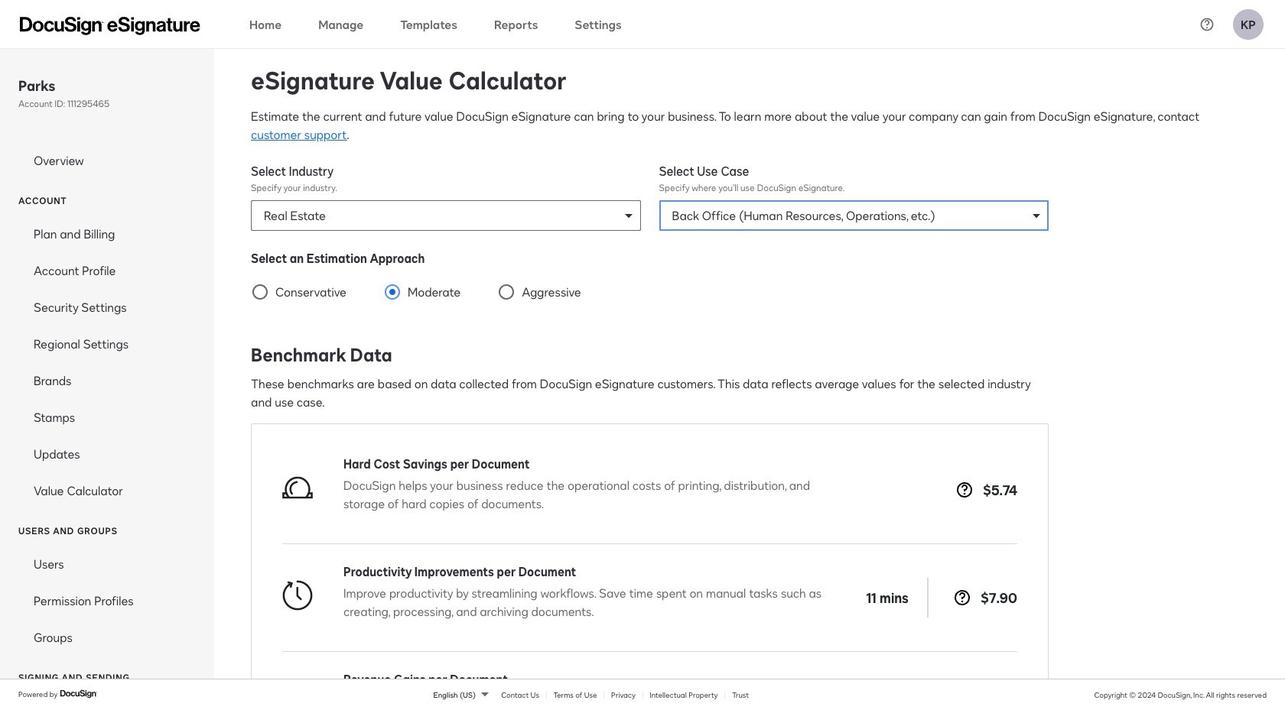 Task type: describe. For each thing, give the bounding box(es) containing it.
productivity improvements per document image
[[282, 581, 313, 611]]

docusign admin image
[[20, 16, 200, 35]]

docusign image
[[60, 689, 98, 701]]

hard cost savings per document image
[[282, 473, 313, 503]]

account element
[[0, 216, 214, 509]]



Task type: vqa. For each thing, say whether or not it's contained in the screenshot.
alert dialog
no



Task type: locate. For each thing, give the bounding box(es) containing it.
users and groups element
[[0, 546, 214, 656]]



